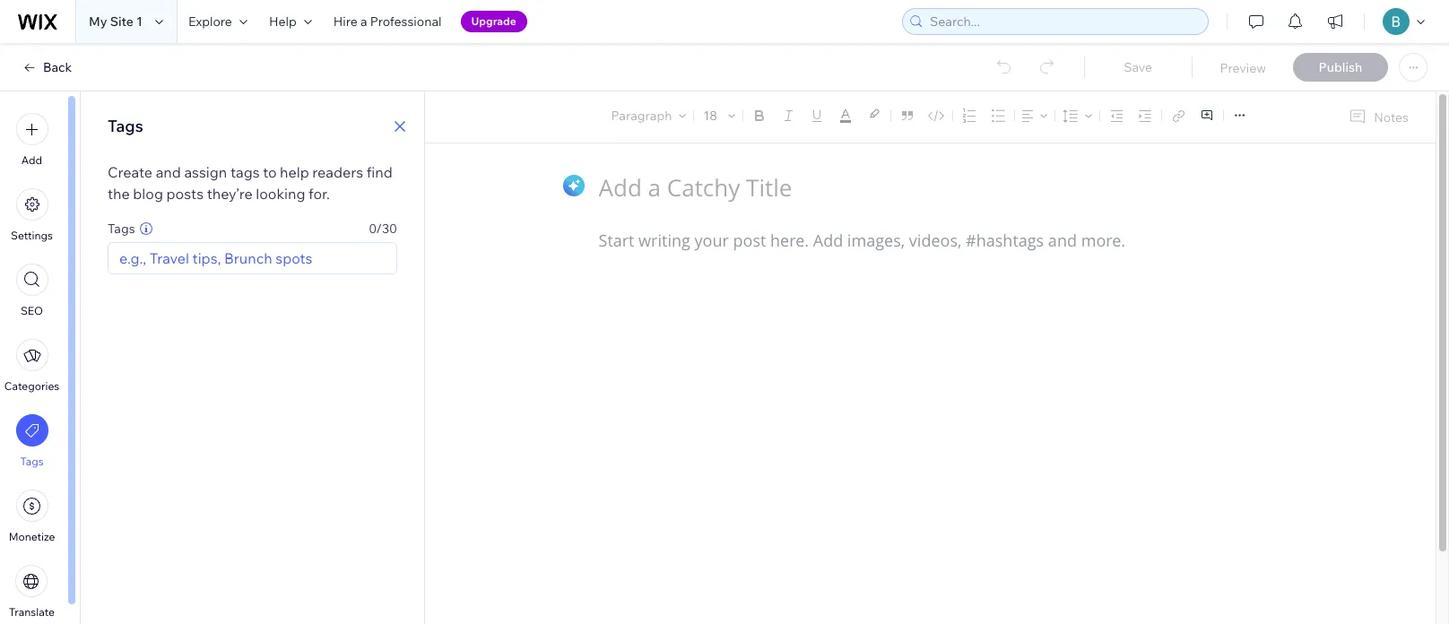 Task type: describe. For each thing, give the bounding box(es) containing it.
tags button
[[16, 414, 48, 468]]

categories
[[4, 379, 59, 393]]

settings button
[[11, 188, 53, 242]]

add
[[21, 153, 42, 167]]

notes button
[[1342, 105, 1414, 129]]

Search... field
[[925, 9, 1203, 34]]

spots
[[276, 249, 312, 267]]

hire a professional link
[[323, 0, 452, 43]]

hire
[[333, 13, 358, 30]]

settings
[[11, 229, 53, 242]]

seo button
[[16, 264, 48, 317]]

1 vertical spatial tags
[[108, 221, 135, 237]]

upgrade
[[471, 14, 516, 28]]

30
[[382, 221, 397, 237]]

help button
[[258, 0, 323, 43]]

back
[[43, 59, 72, 75]]

they're
[[207, 185, 253, 203]]

e.g., travel tips, brunch spots button
[[119, 248, 312, 269]]

for.
[[309, 185, 330, 203]]

blog
[[133, 185, 163, 203]]

back button
[[22, 59, 72, 75]]

brunch
[[224, 249, 272, 267]]

and
[[156, 163, 181, 181]]

Tags field
[[318, 243, 391, 274]]

looking
[[256, 185, 305, 203]]

explore
[[188, 13, 232, 30]]

a
[[360, 13, 367, 30]]



Task type: vqa. For each thing, say whether or not it's contained in the screenshot.
Tags to the middle
yes



Task type: locate. For each thing, give the bounding box(es) containing it.
the
[[108, 185, 130, 203]]

1
[[136, 13, 143, 30]]

tags
[[108, 116, 143, 136], [108, 221, 135, 237], [20, 455, 44, 468]]

notes
[[1374, 109, 1409, 125]]

menu containing add
[[0, 102, 64, 624]]

posts
[[166, 185, 204, 203]]

2 vertical spatial tags
[[20, 455, 44, 468]]

travel
[[150, 249, 189, 267]]

my
[[89, 13, 107, 30]]

monetize
[[9, 530, 55, 543]]

tags up create
[[108, 116, 143, 136]]

professional
[[370, 13, 442, 30]]

create and assign tags to help readers find the blog posts they're looking for.
[[108, 163, 393, 203]]

e.g., travel tips, brunch spots
[[119, 249, 312, 267]]

tags inside button
[[20, 455, 44, 468]]

paragraph button
[[608, 103, 690, 128]]

Add a Catchy Title text field
[[599, 172, 1244, 203]]

tips,
[[192, 249, 221, 267]]

help
[[269, 13, 297, 30]]

to
[[263, 163, 277, 181]]

categories button
[[4, 339, 59, 393]]

seo
[[21, 304, 43, 317]]

upgrade button
[[461, 11, 527, 32]]

my site 1
[[89, 13, 143, 30]]

assign
[[184, 163, 227, 181]]

find
[[367, 163, 393, 181]]

translate button
[[9, 565, 55, 619]]

menu
[[0, 102, 64, 624]]

hire a professional
[[333, 13, 442, 30]]

create
[[108, 163, 153, 181]]

help
[[280, 163, 309, 181]]

translate
[[9, 605, 55, 619]]

e.g.,
[[119, 249, 146, 267]]

tags up e.g., at left
[[108, 221, 135, 237]]

tags up monetize button
[[20, 455, 44, 468]]

add button
[[16, 113, 48, 167]]

tags
[[230, 163, 260, 181]]

0 vertical spatial tags
[[108, 116, 143, 136]]

/
[[376, 221, 382, 237]]

monetize button
[[9, 490, 55, 543]]

0
[[369, 221, 376, 237]]

readers
[[312, 163, 363, 181]]

paragraph
[[611, 108, 672, 124]]

0 / 30
[[369, 221, 397, 237]]

site
[[110, 13, 134, 30]]



